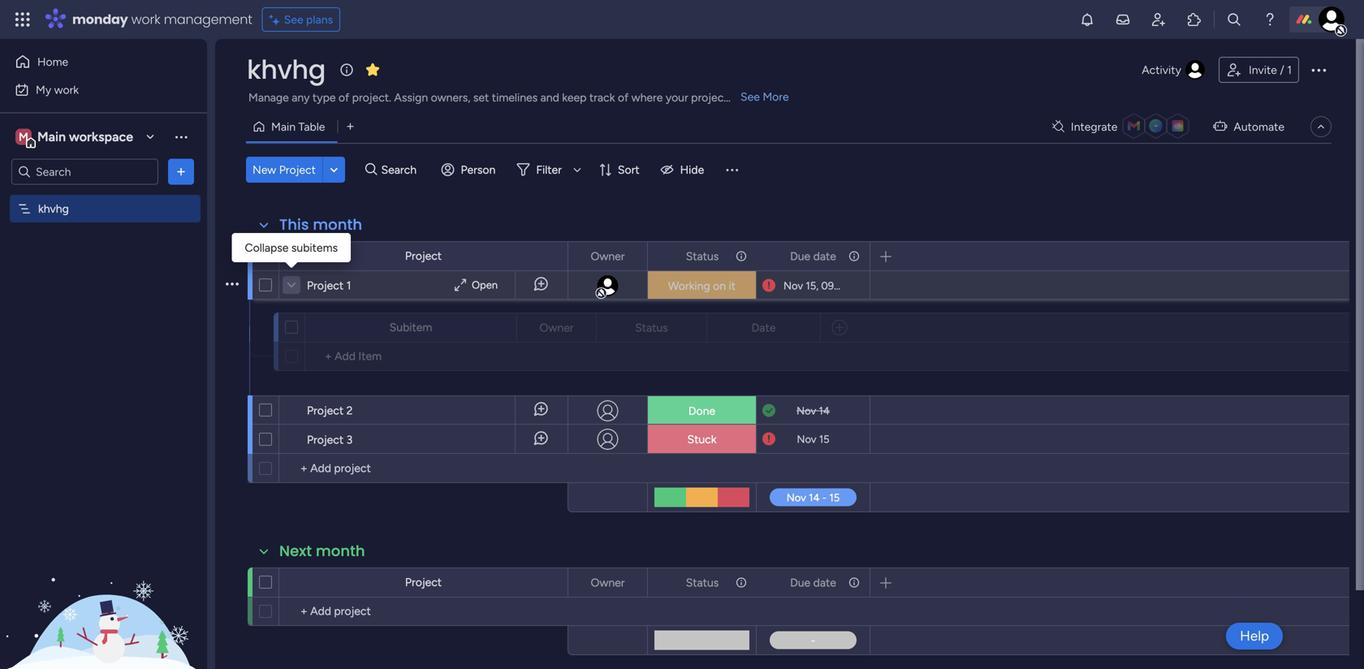 Task type: describe. For each thing, give the bounding box(es) containing it.
workspace
[[69, 129, 133, 145]]

3
[[346, 433, 353, 447]]

gary orlando image
[[1319, 6, 1345, 32]]

main workspace
[[37, 129, 133, 145]]

working on it
[[668, 279, 736, 293]]

due date for this month
[[790, 249, 836, 263]]

collapse board header image
[[1315, 120, 1328, 133]]

hide
[[680, 163, 704, 177]]

sort button
[[592, 157, 649, 183]]

khvhg list box
[[0, 192, 207, 442]]

v2 overdue deadline image
[[762, 278, 775, 294]]

Search field
[[377, 158, 426, 181]]

0 horizontal spatial 1
[[346, 279, 351, 292]]

filter button
[[510, 157, 587, 183]]

help image
[[1262, 11, 1278, 28]]

angle down image
[[330, 164, 338, 176]]

autopilot image
[[1213, 116, 1227, 136]]

invite members image
[[1151, 11, 1167, 28]]

person
[[461, 163, 496, 177]]

lottie animation image
[[0, 505, 207, 669]]

subitems
[[291, 241, 338, 255]]

/
[[1280, 63, 1284, 77]]

see more link
[[739, 89, 791, 105]]

invite
[[1249, 63, 1277, 77]]

v2 overdue deadline image
[[762, 432, 775, 447]]

am
[[853, 279, 869, 292]]

project.
[[352, 91, 391, 104]]

monday work management
[[72, 10, 252, 28]]

15,
[[806, 279, 819, 292]]

and
[[541, 91, 559, 104]]

khvhg field
[[243, 52, 330, 88]]

project 2
[[307, 404, 353, 417]]

automate
[[1234, 120, 1285, 134]]

add view image
[[347, 121, 354, 133]]

due for next month
[[790, 576, 811, 590]]

collapse
[[245, 241, 289, 255]]

manage
[[248, 91, 289, 104]]

remove from favorites image
[[365, 61, 381, 78]]

next month
[[279, 541, 365, 562]]

nov 15, 09:00 am
[[784, 279, 869, 292]]

project
[[691, 91, 728, 104]]

owner for 1st owner field from the bottom of the page
[[591, 576, 625, 590]]

see more
[[741, 90, 789, 104]]

stuck
[[687, 432, 717, 446]]

invite / 1 button
[[1219, 57, 1299, 83]]

done
[[689, 404, 715, 418]]

workspace options image
[[173, 129, 189, 145]]

v2 done deadline image
[[762, 403, 775, 419]]

home
[[37, 55, 68, 69]]

column information image for next month
[[848, 576, 861, 589]]

project 3
[[307, 433, 353, 447]]

status for 1st status field from the top
[[686, 249, 719, 263]]

table
[[298, 120, 325, 134]]

manage any type of project. assign owners, set timelines and keep track of where your project stands.
[[248, 91, 767, 104]]

due date field for next month
[[786, 574, 840, 592]]

help
[[1240, 628, 1269, 644]]

dapulse integrations image
[[1052, 121, 1064, 133]]

keep
[[562, 91, 587, 104]]

filter
[[536, 163, 562, 177]]

select product image
[[15, 11, 31, 28]]

column information image
[[735, 576, 748, 589]]

it
[[729, 279, 736, 293]]

column information image for this month
[[848, 250, 861, 263]]

due for this month
[[790, 249, 811, 263]]

activity button
[[1135, 57, 1212, 83]]

due date field for this month
[[786, 247, 840, 265]]

invite / 1
[[1249, 63, 1292, 77]]

notifications image
[[1079, 11, 1095, 28]]

management
[[164, 10, 252, 28]]

hide button
[[654, 157, 714, 183]]

your
[[666, 91, 688, 104]]

my work button
[[10, 77, 175, 103]]

work for my
[[54, 83, 79, 97]]

owners,
[[431, 91, 471, 104]]

my work
[[36, 83, 79, 97]]

next
[[279, 541, 312, 562]]

show board description image
[[337, 62, 356, 78]]

see for see more
[[741, 90, 760, 104]]

workspace image
[[15, 128, 32, 146]]

where
[[631, 91, 663, 104]]



Task type: locate. For each thing, give the bounding box(es) containing it.
1 horizontal spatial khvhg
[[247, 52, 326, 88]]

due
[[790, 249, 811, 263], [790, 576, 811, 590]]

1 vertical spatial status
[[686, 576, 719, 590]]

status field left column information image
[[682, 574, 723, 592]]

0 horizontal spatial of
[[339, 91, 349, 104]]

status field up working on it
[[682, 247, 723, 265]]

project
[[279, 163, 316, 177], [405, 249, 442, 263], [307, 279, 344, 292], [307, 404, 344, 417], [307, 433, 344, 447], [405, 575, 442, 589]]

1 vertical spatial see
[[741, 90, 760, 104]]

1 due date from the top
[[790, 249, 836, 263]]

integrate
[[1071, 120, 1118, 134]]

0 vertical spatial khvhg
[[247, 52, 326, 88]]

date for this month
[[813, 249, 836, 263]]

timelines
[[492, 91, 538, 104]]

2 due date from the top
[[790, 576, 836, 590]]

on
[[713, 279, 726, 293]]

1
[[1287, 63, 1292, 77], [346, 279, 351, 292]]

2 due from the top
[[790, 576, 811, 590]]

0 vertical spatial 1
[[1287, 63, 1292, 77]]

1 due date field from the top
[[786, 247, 840, 265]]

2 owner field from the top
[[587, 574, 629, 592]]

0 vertical spatial work
[[131, 10, 160, 28]]

lottie animation element
[[0, 505, 207, 669]]

new
[[253, 163, 276, 177]]

of right track
[[618, 91, 629, 104]]

main inside button
[[271, 120, 296, 134]]

0 horizontal spatial main
[[37, 129, 66, 145]]

main for main table
[[271, 120, 296, 134]]

see
[[284, 13, 303, 26], [741, 90, 760, 104]]

open
[[472, 279, 498, 292]]

assign
[[394, 91, 428, 104]]

Search in workspace field
[[34, 162, 136, 181]]

2 due date field from the top
[[786, 574, 840, 592]]

1 vertical spatial due date field
[[786, 574, 840, 592]]

due date field up 15,
[[786, 247, 840, 265]]

0 horizontal spatial work
[[54, 83, 79, 97]]

due right column information image
[[790, 576, 811, 590]]

see left plans
[[284, 13, 303, 26]]

see left more
[[741, 90, 760, 104]]

month for next month
[[316, 541, 365, 562]]

Due date field
[[786, 247, 840, 265], [786, 574, 840, 592]]

more
[[763, 90, 789, 104]]

work
[[131, 10, 160, 28], [54, 83, 79, 97]]

date for next month
[[813, 576, 836, 590]]

m
[[19, 130, 28, 144]]

due date
[[790, 249, 836, 263], [790, 576, 836, 590]]

1 vertical spatial owner field
[[587, 574, 629, 592]]

option
[[0, 194, 207, 197]]

1 right the /
[[1287, 63, 1292, 77]]

0 vertical spatial due date field
[[786, 247, 840, 265]]

0 vertical spatial due
[[790, 249, 811, 263]]

0 vertical spatial date
[[813, 249, 836, 263]]

nov for nov 15, 09:00 am
[[784, 279, 803, 292]]

options image
[[1309, 60, 1328, 80], [173, 164, 189, 180], [624, 242, 636, 270], [847, 242, 858, 270], [226, 265, 239, 304], [624, 569, 636, 596], [734, 569, 745, 596], [847, 569, 858, 596]]

main table button
[[246, 114, 337, 140]]

any
[[292, 91, 310, 104]]

0 vertical spatial + add project text field
[[287, 459, 560, 478]]

status up working on it
[[686, 249, 719, 263]]

2 date from the top
[[813, 576, 836, 590]]

date
[[813, 249, 836, 263], [813, 576, 836, 590]]

2 owner from the top
[[591, 576, 625, 590]]

monday
[[72, 10, 128, 28]]

This month field
[[275, 214, 366, 235]]

main table
[[271, 120, 325, 134]]

nov left 14
[[797, 404, 816, 417]]

new project button
[[246, 157, 322, 183]]

home button
[[10, 49, 175, 75]]

2 status field from the top
[[682, 574, 723, 592]]

0 vertical spatial status field
[[682, 247, 723, 265]]

month up subitems
[[313, 214, 362, 235]]

1 vertical spatial status field
[[682, 574, 723, 592]]

collapse subitems
[[245, 241, 338, 255]]

1 horizontal spatial work
[[131, 10, 160, 28]]

open button
[[450, 275, 502, 295]]

1 vertical spatial work
[[54, 83, 79, 97]]

0 vertical spatial month
[[313, 214, 362, 235]]

1 vertical spatial month
[[316, 541, 365, 562]]

1 horizontal spatial main
[[271, 120, 296, 134]]

Next month field
[[275, 541, 369, 562]]

activity
[[1142, 63, 1181, 77]]

0 vertical spatial see
[[284, 13, 303, 26]]

status
[[686, 249, 719, 263], [686, 576, 719, 590]]

Status field
[[682, 247, 723, 265], [682, 574, 723, 592]]

workspace selection element
[[15, 127, 136, 148]]

+ Add project text field
[[287, 459, 560, 478], [287, 602, 560, 621]]

0 vertical spatial due date
[[790, 249, 836, 263]]

column information image
[[735, 250, 748, 263], [848, 250, 861, 263], [848, 576, 861, 589]]

of
[[339, 91, 349, 104], [618, 91, 629, 104]]

1 of from the left
[[339, 91, 349, 104]]

nov left 15,
[[784, 279, 803, 292]]

person button
[[435, 157, 505, 183]]

1 vertical spatial 1
[[346, 279, 351, 292]]

1 date from the top
[[813, 249, 836, 263]]

main inside 'workspace selection' "element"
[[37, 129, 66, 145]]

khvhg
[[247, 52, 326, 88], [38, 202, 69, 216]]

main left table
[[271, 120, 296, 134]]

khvhg inside list box
[[38, 202, 69, 216]]

2 + add project text field from the top
[[287, 602, 560, 621]]

search everything image
[[1226, 11, 1242, 28]]

15
[[819, 433, 830, 446]]

0 vertical spatial nov
[[784, 279, 803, 292]]

this
[[279, 214, 309, 235]]

help button
[[1226, 623, 1283, 650]]

owner
[[591, 249, 625, 263], [591, 576, 625, 590]]

see inside button
[[284, 13, 303, 26]]

09:00
[[821, 279, 850, 292]]

1 vertical spatial due date
[[790, 576, 836, 590]]

work for monday
[[131, 10, 160, 28]]

nov for nov 14
[[797, 404, 816, 417]]

1 vertical spatial + add project text field
[[287, 602, 560, 621]]

type
[[313, 91, 336, 104]]

0 horizontal spatial see
[[284, 13, 303, 26]]

menu image
[[724, 162, 740, 178]]

due date for next month
[[790, 576, 836, 590]]

due up 15,
[[790, 249, 811, 263]]

set
[[473, 91, 489, 104]]

nov for nov 15
[[797, 433, 817, 446]]

month right next
[[316, 541, 365, 562]]

1 horizontal spatial 1
[[1287, 63, 1292, 77]]

1 down this month field
[[346, 279, 351, 292]]

nov
[[784, 279, 803, 292], [797, 404, 816, 417], [797, 433, 817, 446]]

work inside button
[[54, 83, 79, 97]]

main right workspace 'icon'
[[37, 129, 66, 145]]

plans
[[306, 13, 333, 26]]

1 due from the top
[[790, 249, 811, 263]]

1 status field from the top
[[682, 247, 723, 265]]

2 status from the top
[[686, 576, 719, 590]]

this month
[[279, 214, 362, 235]]

of right type
[[339, 91, 349, 104]]

2
[[346, 404, 353, 417]]

status for second status field from the top
[[686, 576, 719, 590]]

khvhg up 'any'
[[247, 52, 326, 88]]

1 owner from the top
[[591, 249, 625, 263]]

1 inside button
[[1287, 63, 1292, 77]]

1 + add project text field from the top
[[287, 459, 560, 478]]

1 vertical spatial due
[[790, 576, 811, 590]]

apps image
[[1186, 11, 1203, 28]]

14
[[819, 404, 830, 417]]

my
[[36, 83, 51, 97]]

track
[[589, 91, 615, 104]]

work right monday
[[131, 10, 160, 28]]

nov 15
[[797, 433, 830, 446]]

month for this month
[[313, 214, 362, 235]]

1 horizontal spatial of
[[618, 91, 629, 104]]

stands.
[[731, 91, 767, 104]]

1 vertical spatial date
[[813, 576, 836, 590]]

2 vertical spatial nov
[[797, 433, 817, 446]]

1 horizontal spatial see
[[741, 90, 760, 104]]

due date field right column information image
[[786, 574, 840, 592]]

2 of from the left
[[618, 91, 629, 104]]

sort
[[618, 163, 640, 177]]

project inside button
[[279, 163, 316, 177]]

0 horizontal spatial khvhg
[[38, 202, 69, 216]]

project 1
[[307, 279, 351, 292]]

khvhg down 'search in workspace' field
[[38, 202, 69, 216]]

due date up 15,
[[790, 249, 836, 263]]

0 vertical spatial owner field
[[587, 247, 629, 265]]

nov 14
[[797, 404, 830, 417]]

arrow down image
[[568, 160, 587, 179]]

status left column information image
[[686, 576, 719, 590]]

1 vertical spatial owner
[[591, 576, 625, 590]]

month
[[313, 214, 362, 235], [316, 541, 365, 562]]

options image
[[734, 242, 745, 270]]

see for see plans
[[284, 13, 303, 26]]

work right my
[[54, 83, 79, 97]]

main for main workspace
[[37, 129, 66, 145]]

see plans button
[[262, 7, 340, 32]]

0 vertical spatial owner
[[591, 249, 625, 263]]

due date right column information image
[[790, 576, 836, 590]]

owner for second owner field from the bottom
[[591, 249, 625, 263]]

v2 search image
[[365, 161, 377, 179]]

nov left 15
[[797, 433, 817, 446]]

1 status from the top
[[686, 249, 719, 263]]

1 vertical spatial khvhg
[[38, 202, 69, 216]]

1 owner field from the top
[[587, 247, 629, 265]]

1 vertical spatial nov
[[797, 404, 816, 417]]

see plans
[[284, 13, 333, 26]]

new project
[[253, 163, 316, 177]]

inbox image
[[1115, 11, 1131, 28]]

working
[[668, 279, 710, 293]]

0 vertical spatial status
[[686, 249, 719, 263]]

Owner field
[[587, 247, 629, 265], [587, 574, 629, 592]]

main
[[271, 120, 296, 134], [37, 129, 66, 145]]



Task type: vqa. For each thing, say whether or not it's contained in the screenshot.
Field
no



